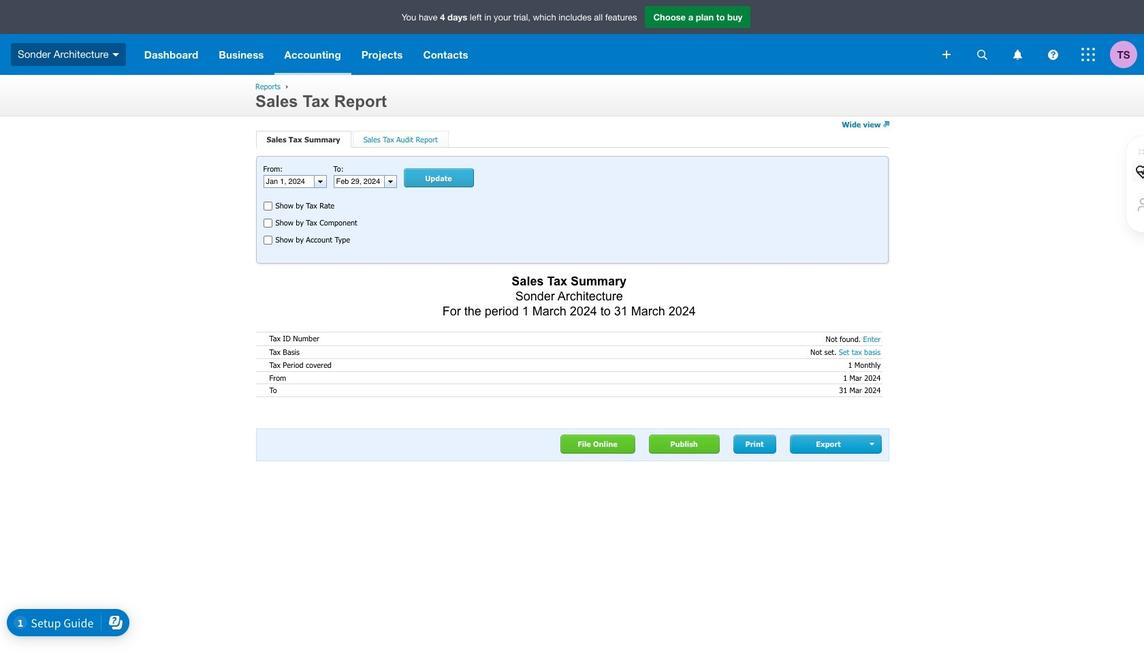 Task type: describe. For each thing, give the bounding box(es) containing it.
0 horizontal spatial svg image
[[977, 49, 988, 60]]

export options... image
[[870, 443, 876, 446]]



Task type: vqa. For each thing, say whether or not it's contained in the screenshot.
approval
no



Task type: locate. For each thing, give the bounding box(es) containing it.
None text field
[[264, 176, 314, 187]]

svg image
[[1082, 48, 1095, 61], [977, 49, 988, 60]]

None checkbox
[[263, 202, 272, 211]]

svg image
[[1013, 49, 1022, 60], [1048, 49, 1058, 60], [943, 50, 951, 59], [112, 53, 119, 56]]

1 horizontal spatial svg image
[[1082, 48, 1095, 61]]

None text field
[[334, 176, 384, 187]]

banner
[[0, 0, 1145, 75]]

None checkbox
[[263, 219, 272, 228], [263, 236, 272, 245], [263, 219, 272, 228], [263, 236, 272, 245]]



